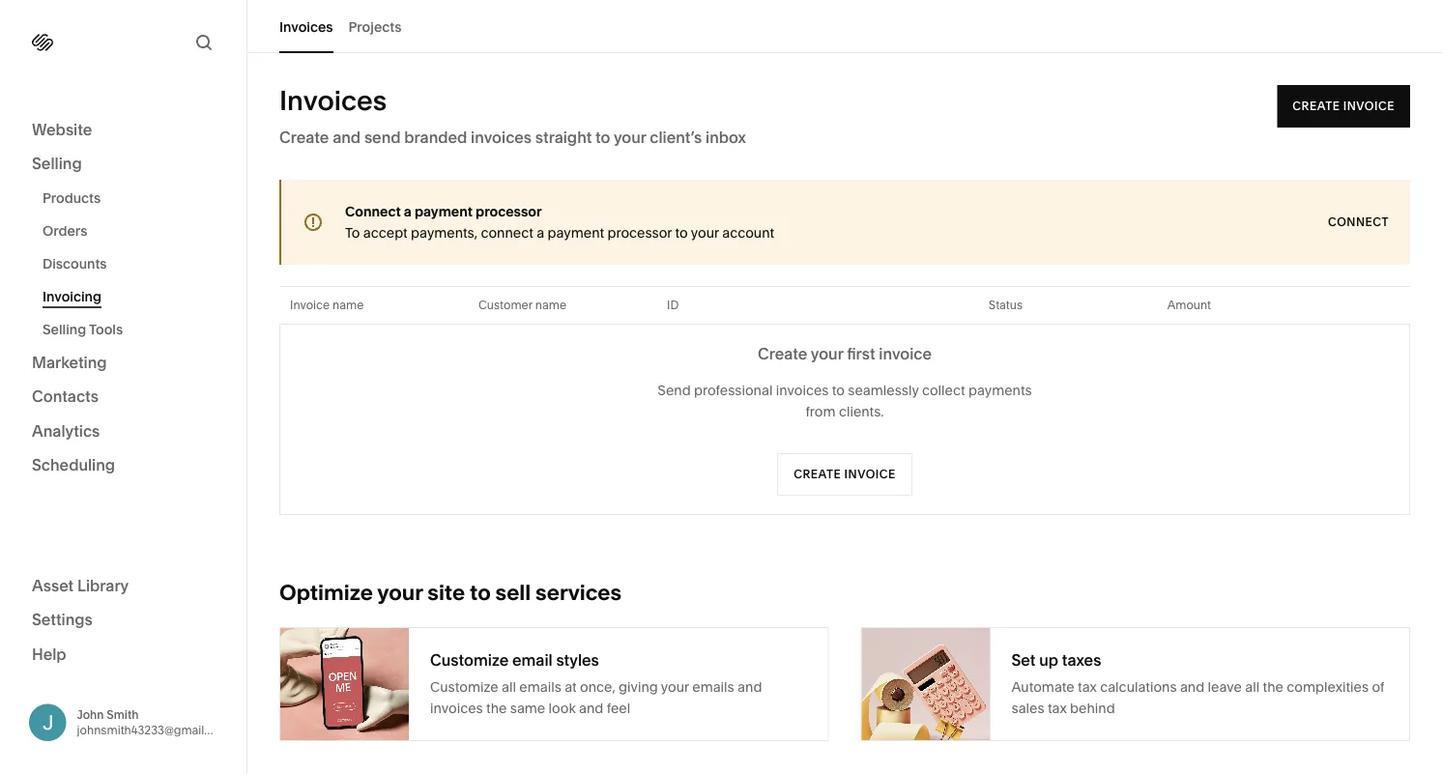 Task type: vqa. For each thing, say whether or not it's contained in the screenshot.
Set all to system fonts button
no



Task type: locate. For each thing, give the bounding box(es) containing it.
selling tools
[[43, 322, 123, 338]]

1 vertical spatial selling
[[43, 322, 86, 338]]

marketing
[[32, 353, 107, 372]]

selling up marketing
[[43, 322, 86, 338]]

products
[[43, 190, 101, 206]]

selling inside 'link'
[[32, 154, 82, 173]]

johnsmith43233@gmail.com
[[77, 724, 232, 738]]

help link
[[32, 644, 66, 665]]

asset library link
[[32, 575, 215, 598]]

selling for selling tools
[[43, 322, 86, 338]]

discounts link
[[43, 248, 225, 280]]

asset library
[[32, 576, 129, 595]]

0 vertical spatial selling
[[32, 154, 82, 173]]

settings
[[32, 611, 93, 630]]

selling tools link
[[43, 313, 225, 346]]

selling link
[[32, 153, 215, 176]]

scheduling
[[32, 456, 115, 475]]

website
[[32, 120, 92, 139]]

selling down website
[[32, 154, 82, 173]]

scheduling link
[[32, 455, 215, 478]]

orders
[[43, 223, 87, 239]]

selling
[[32, 154, 82, 173], [43, 322, 86, 338]]

john
[[77, 708, 104, 722]]



Task type: describe. For each thing, give the bounding box(es) containing it.
contacts link
[[32, 386, 215, 409]]

asset
[[32, 576, 74, 595]]

marketing link
[[32, 352, 215, 375]]

website link
[[32, 119, 215, 142]]

help
[[32, 645, 66, 664]]

invoicing
[[43, 289, 102, 305]]

analytics link
[[32, 421, 215, 443]]

selling for selling
[[32, 154, 82, 173]]

invoicing link
[[43, 280, 225, 313]]

settings link
[[32, 610, 215, 633]]

tools
[[89, 322, 123, 338]]

contacts
[[32, 387, 99, 406]]

discounts
[[43, 256, 107, 272]]

products link
[[43, 182, 225, 215]]

john smith johnsmith43233@gmail.com
[[77, 708, 232, 738]]

smith
[[107, 708, 139, 722]]

orders link
[[43, 215, 225, 248]]

library
[[77, 576, 129, 595]]

analytics
[[32, 422, 100, 441]]



